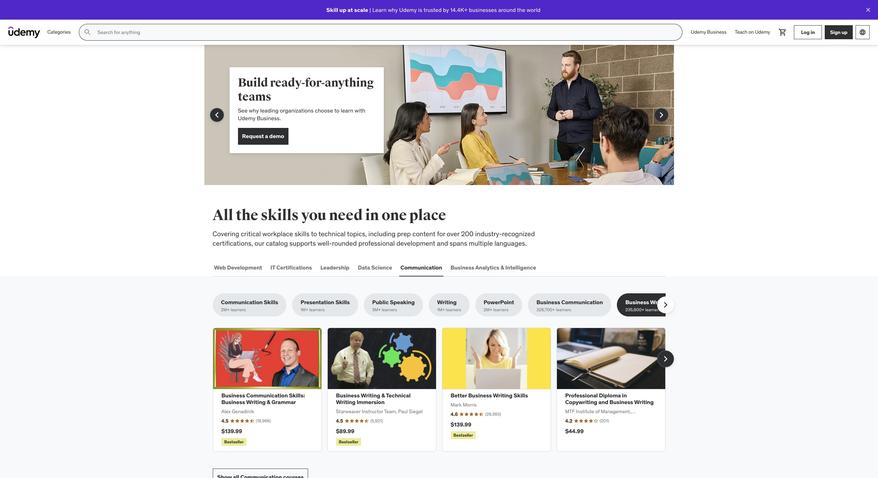 Task type: vqa. For each thing, say whether or not it's contained in the screenshot.
Content Writing link
no



Task type: locate. For each thing, give the bounding box(es) containing it.
5 learners from the left
[[493, 307, 509, 312]]

2 vertical spatial in
[[622, 392, 627, 399]]

writing inside business communication skills: business writing & grammar
[[246, 399, 266, 406]]

1 vertical spatial and
[[599, 399, 608, 406]]

2 horizontal spatial &
[[501, 264, 504, 271]]

recognized
[[502, 230, 535, 238]]

next image
[[660, 299, 671, 311]]

0 horizontal spatial why
[[249, 107, 259, 114]]

it
[[270, 264, 275, 271]]

teach on udemy
[[735, 29, 770, 35]]

business writing & technical writing immersion
[[336, 392, 411, 406]]

teach on udemy link
[[731, 24, 774, 41]]

0 vertical spatial carousel element
[[204, 45, 674, 185]]

0 horizontal spatial skills
[[264, 299, 278, 306]]

writing
[[437, 299, 457, 306], [650, 299, 670, 306], [361, 392, 380, 399], [493, 392, 513, 399], [246, 399, 266, 406], [336, 399, 356, 406], [634, 399, 654, 406]]

1 2m+ from the left
[[221, 307, 230, 312]]

by
[[443, 6, 449, 13]]

communication
[[401, 264, 442, 271], [221, 299, 263, 306], [561, 299, 603, 306], [246, 392, 288, 399]]

& for intelligence
[[501, 264, 504, 271]]

2 2m+ from the left
[[484, 307, 492, 312]]

communication skills 2m+ learners
[[221, 299, 278, 312]]

1 horizontal spatial in
[[622, 392, 627, 399]]

and down for
[[437, 239, 448, 247]]

skills for communication skills
[[264, 299, 278, 306]]

1m+ inside "presentation skills 1m+ learners"
[[301, 307, 308, 312]]

and inside covering critical workplace skills to technical topics, including prep content for over 200 industry-recognized certifications, our catalog supports well-rounded professional development and spans multiple languages.
[[437, 239, 448, 247]]

in up including
[[365, 206, 379, 224]]

0 horizontal spatial the
[[236, 206, 258, 224]]

diploma
[[599, 392, 621, 399]]

previous image
[[211, 109, 222, 121]]

communication inside business communication 326,700+ learners
[[561, 299, 603, 306]]

place
[[409, 206, 446, 224]]

1 learners from the left
[[231, 307, 246, 312]]

technical
[[386, 392, 411, 399]]

learners inside 'public speaking 3m+ learners'
[[382, 307, 397, 312]]

0 vertical spatial up
[[339, 6, 346, 13]]

1 vertical spatial up
[[842, 29, 848, 35]]

in right diploma
[[622, 392, 627, 399]]

6 learners from the left
[[556, 307, 571, 312]]

learners for communication skills
[[231, 307, 246, 312]]

7 learners from the left
[[645, 307, 661, 312]]

it certifications
[[270, 264, 312, 271]]

why inside build ready-for-anything teams see why leading organizations choose to learn with udemy business.
[[249, 107, 259, 114]]

submit search image
[[84, 28, 92, 36]]

business inside button
[[451, 264, 474, 271]]

0 horizontal spatial 1m+
[[301, 307, 308, 312]]

covering critical workplace skills to technical topics, including prep content for over 200 industry-recognized certifications, our catalog supports well-rounded professional development and spans multiple languages.
[[213, 230, 535, 247]]

choose
[[315, 107, 333, 114]]

udemy inside build ready-for-anything teams see why leading organizations choose to learn with udemy business.
[[238, 115, 256, 122]]

Search for anything text field
[[96, 26, 674, 38]]

&
[[501, 264, 504, 271], [381, 392, 385, 399], [267, 399, 270, 406]]

1 horizontal spatial and
[[599, 399, 608, 406]]

up right sign
[[842, 29, 848, 35]]

2 learners from the left
[[309, 307, 325, 312]]

around
[[498, 6, 516, 13]]

for
[[437, 230, 445, 238]]

scale
[[354, 6, 368, 13]]

1 horizontal spatial 1m+
[[437, 307, 445, 312]]

0 vertical spatial to
[[334, 107, 339, 114]]

up left at at the top
[[339, 6, 346, 13]]

learners inside the business writing 235,600+ learners
[[645, 307, 661, 312]]

2 horizontal spatial skills
[[514, 392, 528, 399]]

udemy
[[399, 6, 417, 13], [691, 29, 706, 35], [755, 29, 770, 35], [238, 115, 256, 122]]

prep
[[397, 230, 411, 238]]

0 horizontal spatial and
[[437, 239, 448, 247]]

skills up supports
[[295, 230, 310, 238]]

to left learn
[[334, 107, 339, 114]]

why for |
[[388, 6, 398, 13]]

business inside business writing & technical writing immersion
[[336, 392, 360, 399]]

web development button
[[213, 259, 263, 276]]

& left grammar on the left
[[267, 399, 270, 406]]

build
[[238, 75, 268, 90]]

udemy image
[[8, 26, 40, 38]]

next image
[[656, 109, 667, 121], [660, 353, 671, 364]]

web development
[[214, 264, 262, 271]]

1 horizontal spatial the
[[517, 6, 525, 13]]

200
[[461, 230, 474, 238]]

learn
[[341, 107, 353, 114]]

why
[[388, 6, 398, 13], [249, 107, 259, 114]]

at
[[348, 6, 353, 13]]

0 vertical spatial in
[[811, 29, 815, 35]]

content
[[413, 230, 435, 238]]

our
[[255, 239, 264, 247]]

all
[[213, 206, 233, 224]]

& right analytics
[[501, 264, 504, 271]]

1 horizontal spatial up
[[842, 29, 848, 35]]

to
[[334, 107, 339, 114], [311, 230, 317, 238]]

& inside business writing & technical writing immersion
[[381, 392, 385, 399]]

languages.
[[495, 239, 527, 247]]

carousel element
[[204, 45, 674, 185], [213, 328, 674, 452]]

learners inside business communication 326,700+ learners
[[556, 307, 571, 312]]

0 horizontal spatial in
[[365, 206, 379, 224]]

world
[[527, 6, 541, 13]]

workplace
[[262, 230, 293, 238]]

why right see on the top of the page
[[249, 107, 259, 114]]

0 horizontal spatial 2m+
[[221, 307, 230, 312]]

and inside "professional diploma in copywriting and business writing"
[[599, 399, 608, 406]]

1 vertical spatial next image
[[660, 353, 671, 364]]

1 horizontal spatial 2m+
[[484, 307, 492, 312]]

build ready-for-anything teams see why leading organizations choose to learn with udemy business.
[[238, 75, 374, 122]]

speaking
[[390, 299, 415, 306]]

skills:
[[289, 392, 305, 399]]

powerpoint 2m+ learners
[[484, 299, 514, 312]]

multiple
[[469, 239, 493, 247]]

skills up workplace
[[261, 206, 299, 224]]

presentation
[[301, 299, 334, 306]]

demo
[[269, 133, 284, 140]]

0 vertical spatial the
[[517, 6, 525, 13]]

0 vertical spatial next image
[[656, 109, 667, 121]]

3 learners from the left
[[382, 307, 397, 312]]

udemy business
[[691, 29, 727, 35]]

1 vertical spatial skills
[[295, 230, 310, 238]]

1 vertical spatial why
[[249, 107, 259, 114]]

shopping cart with 0 items image
[[779, 28, 787, 36]]

1 horizontal spatial skills
[[335, 299, 350, 306]]

2m+
[[221, 307, 230, 312], [484, 307, 492, 312]]

communication button
[[399, 259, 444, 276]]

1 horizontal spatial &
[[381, 392, 385, 399]]

0 horizontal spatial up
[[339, 6, 346, 13]]

it certifications button
[[269, 259, 313, 276]]

learners inside "presentation skills 1m+ learners"
[[309, 307, 325, 312]]

the
[[517, 6, 525, 13], [236, 206, 258, 224]]

the left world
[[517, 6, 525, 13]]

1 vertical spatial carousel element
[[213, 328, 674, 452]]

is
[[418, 6, 422, 13]]

trusted
[[424, 6, 442, 13]]

skills inside "presentation skills 1m+ learners"
[[335, 299, 350, 306]]

learners inside writing 1m+ learners
[[446, 307, 461, 312]]

235,600+
[[625, 307, 644, 312]]

0 horizontal spatial to
[[311, 230, 317, 238]]

writing inside writing 1m+ learners
[[437, 299, 457, 306]]

& left technical
[[381, 392, 385, 399]]

skills
[[261, 206, 299, 224], [295, 230, 310, 238]]

analytics
[[475, 264, 499, 271]]

learners inside "communication skills 2m+ learners"
[[231, 307, 246, 312]]

1 1m+ from the left
[[301, 307, 308, 312]]

4 learners from the left
[[446, 307, 461, 312]]

businesses
[[469, 6, 497, 13]]

1m+ inside writing 1m+ learners
[[437, 307, 445, 312]]

& inside button
[[501, 264, 504, 271]]

1 vertical spatial the
[[236, 206, 258, 224]]

1m+
[[301, 307, 308, 312], [437, 307, 445, 312]]

the up critical
[[236, 206, 258, 224]]

supports
[[290, 239, 316, 247]]

learners for business writing
[[645, 307, 661, 312]]

1 horizontal spatial why
[[388, 6, 398, 13]]

professional diploma in copywriting and business writing link
[[565, 392, 654, 406]]

copywriting
[[565, 399, 597, 406]]

skills
[[264, 299, 278, 306], [335, 299, 350, 306], [514, 392, 528, 399]]

2 horizontal spatial in
[[811, 29, 815, 35]]

in right log
[[811, 29, 815, 35]]

leadership
[[320, 264, 349, 271]]

skills inside "communication skills 2m+ learners"
[[264, 299, 278, 306]]

and right copywriting
[[599, 399, 608, 406]]

2 1m+ from the left
[[437, 307, 445, 312]]

with
[[355, 107, 365, 114]]

why right learn
[[388, 6, 398, 13]]

0 vertical spatial and
[[437, 239, 448, 247]]

business analytics & intelligence button
[[449, 259, 538, 276]]

business writing & technical writing immersion link
[[336, 392, 411, 406]]

0 horizontal spatial &
[[267, 399, 270, 406]]

sign up
[[830, 29, 848, 35]]

learners
[[231, 307, 246, 312], [309, 307, 325, 312], [382, 307, 397, 312], [446, 307, 461, 312], [493, 307, 509, 312], [556, 307, 571, 312], [645, 307, 661, 312]]

1 vertical spatial to
[[311, 230, 317, 238]]

including
[[368, 230, 396, 238]]

1 horizontal spatial to
[[334, 107, 339, 114]]

to up supports
[[311, 230, 317, 238]]

science
[[371, 264, 392, 271]]

skills inside covering critical workplace skills to technical topics, including prep content for over 200 industry-recognized certifications, our catalog supports well-rounded professional development and spans multiple languages.
[[295, 230, 310, 238]]

0 vertical spatial why
[[388, 6, 398, 13]]



Task type: describe. For each thing, give the bounding box(es) containing it.
business communication skills: business writing & grammar link
[[221, 392, 305, 406]]

professional
[[565, 392, 598, 399]]

request a demo link
[[238, 128, 288, 145]]

grammar
[[272, 399, 296, 406]]

rounded
[[332, 239, 357, 247]]

writing inside "professional diploma in copywriting and business writing"
[[634, 399, 654, 406]]

professional diploma in copywriting and business writing
[[565, 392, 654, 406]]

up for sign
[[842, 29, 848, 35]]

organizations
[[280, 107, 314, 114]]

leadership button
[[319, 259, 351, 276]]

communication inside "communication skills 2m+ learners"
[[221, 299, 263, 306]]

log
[[801, 29, 810, 35]]

to inside covering critical workplace skills to technical topics, including prep content for over 200 industry-recognized certifications, our catalog supports well-rounded professional development and spans multiple languages.
[[311, 230, 317, 238]]

business analytics & intelligence
[[451, 264, 536, 271]]

powerpoint
[[484, 299, 514, 306]]

& for technical
[[381, 392, 385, 399]]

1 vertical spatial in
[[365, 206, 379, 224]]

development
[[227, 264, 262, 271]]

business inside the business writing 235,600+ learners
[[625, 299, 649, 306]]

writing inside the business writing 235,600+ learners
[[650, 299, 670, 306]]

teams
[[238, 89, 271, 104]]

anything
[[325, 75, 374, 90]]

carousel element containing build ready-for-anything teams
[[204, 45, 674, 185]]

data science button
[[356, 259, 394, 276]]

public
[[372, 299, 389, 306]]

in inside "professional diploma in copywriting and business writing"
[[622, 392, 627, 399]]

topic filters element
[[213, 293, 678, 317]]

learners for presentation skills
[[309, 307, 325, 312]]

teach
[[735, 29, 748, 35]]

business inside business communication 326,700+ learners
[[537, 299, 560, 306]]

2m+ inside "powerpoint 2m+ learners"
[[484, 307, 492, 312]]

skill
[[326, 6, 338, 13]]

skills for presentation skills
[[335, 299, 350, 306]]

development
[[396, 239, 435, 247]]

3m+
[[372, 307, 381, 312]]

in inside log in link
[[811, 29, 815, 35]]

presentation skills 1m+ learners
[[301, 299, 350, 312]]

business communication skills: business writing & grammar
[[221, 392, 305, 406]]

over
[[447, 230, 460, 238]]

request
[[242, 133, 264, 140]]

industry-
[[475, 230, 502, 238]]

public speaking 3m+ learners
[[372, 299, 415, 312]]

certifications
[[276, 264, 312, 271]]

web
[[214, 264, 226, 271]]

choose a language image
[[859, 29, 866, 36]]

communication inside 'button'
[[401, 264, 442, 271]]

you
[[301, 206, 326, 224]]

intelligence
[[505, 264, 536, 271]]

& inside business communication skills: business writing & grammar
[[267, 399, 270, 406]]

certifications,
[[213, 239, 253, 247]]

better business writing skills link
[[451, 392, 528, 399]]

learners for business communication
[[556, 307, 571, 312]]

learners for public speaking
[[382, 307, 397, 312]]

all the skills you need in one place
[[213, 206, 446, 224]]

need
[[329, 206, 363, 224]]

learn
[[372, 6, 387, 13]]

sign
[[830, 29, 841, 35]]

ready-
[[270, 75, 305, 90]]

|
[[370, 6, 371, 13]]

business inside "professional diploma in copywriting and business writing"
[[610, 399, 633, 406]]

why for teams
[[249, 107, 259, 114]]

close image
[[865, 6, 872, 13]]

0 vertical spatial skills
[[261, 206, 299, 224]]

immersion
[[357, 399, 385, 406]]

categories button
[[43, 24, 75, 41]]

skill up at scale | learn why udemy is trusted by 14.4k+ businesses around the world
[[326, 6, 541, 13]]

professional
[[358, 239, 395, 247]]

covering
[[213, 230, 239, 238]]

business communication 326,700+ learners
[[537, 299, 603, 312]]

communication inside business communication skills: business writing & grammar
[[246, 392, 288, 399]]

learners inside "powerpoint 2m+ learners"
[[493, 307, 509, 312]]

for-
[[305, 75, 325, 90]]

data science
[[358, 264, 392, 271]]

categories
[[47, 29, 71, 35]]

log in link
[[794, 25, 822, 39]]

request a demo
[[242, 133, 284, 140]]

technical
[[319, 230, 346, 238]]

2m+ inside "communication skills 2m+ learners"
[[221, 307, 230, 312]]

well-
[[318, 239, 332, 247]]

leading
[[260, 107, 279, 114]]

spans
[[450, 239, 467, 247]]

business writing 235,600+ learners
[[625, 299, 670, 312]]

326,700+
[[537, 307, 555, 312]]

up for skill
[[339, 6, 346, 13]]

data
[[358, 264, 370, 271]]

topics,
[[347, 230, 367, 238]]

carousel element containing business communication skills: business writing & grammar
[[213, 328, 674, 452]]

critical
[[241, 230, 261, 238]]

business.
[[257, 115, 281, 122]]

to inside build ready-for-anything teams see why leading organizations choose to learn with udemy business.
[[334, 107, 339, 114]]

catalog
[[266, 239, 288, 247]]

sign up link
[[825, 25, 853, 39]]



